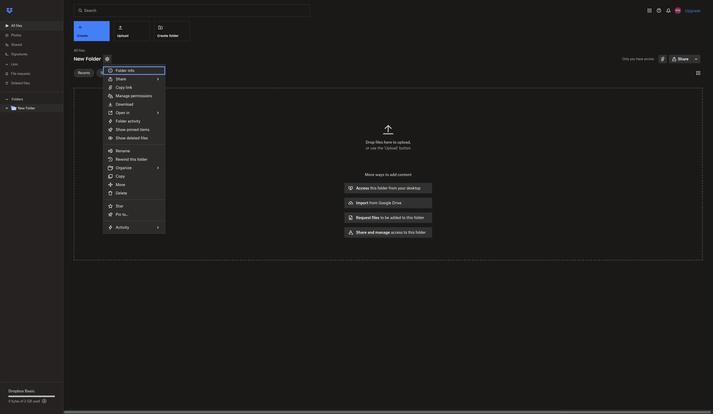 Task type: vqa. For each thing, say whether or not it's contained in the screenshot.
'MORE WAYS TO ADD CONTENT' element
yes



Task type: describe. For each thing, give the bounding box(es) containing it.
copy menu item
[[103, 172, 165, 181]]

'upload'
[[385, 146, 399, 150]]

import
[[356, 201, 369, 205]]

file requests
[[11, 72, 30, 76]]

items
[[140, 127, 150, 132]]

star
[[116, 204, 123, 208]]

show for show deleted files
[[116, 136, 126, 140]]

delete menu item
[[103, 189, 165, 198]]

more ways to add content element
[[344, 172, 434, 243]]

photos
[[11, 33, 21, 37]]

upload,
[[398, 140, 411, 145]]

rewind this folder menu item
[[103, 155, 165, 164]]

ways
[[376, 173, 385, 177]]

or
[[366, 146, 370, 150]]

activity
[[128, 119, 141, 123]]

dropbox
[[8, 389, 24, 394]]

deleted files link
[[4, 79, 63, 88]]

all files inside list item
[[11, 24, 22, 28]]

link
[[126, 85, 132, 90]]

and
[[368, 230, 375, 235]]

import from google drive
[[356, 201, 402, 205]]

more ways to add content
[[365, 173, 412, 177]]

manage
[[116, 94, 130, 98]]

share menu item
[[103, 75, 165, 83]]

open in menu item
[[103, 109, 165, 117]]

folder info menu item
[[103, 66, 165, 75]]

drive
[[393, 201, 402, 205]]

0 bytes of 2 gb used
[[8, 400, 40, 404]]

to left "add"
[[386, 173, 389, 177]]

rewind
[[116, 157, 129, 162]]

starred
[[101, 71, 112, 75]]

files inside list item
[[16, 24, 22, 28]]

organize
[[116, 166, 132, 170]]

show pinned items menu item
[[103, 126, 165, 134]]

pin
[[116, 212, 121, 217]]

drop
[[366, 140, 375, 145]]

bytes
[[11, 400, 20, 404]]

star menu item
[[103, 202, 165, 211]]

to inside drop files here to upload, or use the 'upload' button
[[393, 140, 397, 145]]

requests
[[17, 72, 30, 76]]

only you have access
[[623, 57, 655, 61]]

share inside menu item
[[116, 77, 126, 81]]

to down 'request files to be added to this folder'
[[404, 230, 408, 235]]

less image
[[4, 62, 9, 67]]

copy for copy link
[[116, 85, 125, 90]]

files inside "menu item"
[[141, 136, 148, 140]]

files up the recents
[[79, 49, 85, 52]]

2
[[24, 400, 26, 404]]

starred button
[[96, 69, 116, 77]]

photos link
[[4, 31, 63, 40]]

folder down folders button
[[26, 106, 35, 110]]

show deleted files menu item
[[103, 134, 165, 142]]

new folder link
[[11, 105, 59, 112]]

move
[[116, 183, 125, 187]]

share inside button
[[679, 57, 689, 61]]

this right added at the bottom of page
[[407, 216, 413, 220]]

folder info
[[116, 68, 135, 73]]

access this folder from your desktop
[[356, 186, 421, 190]]

recents button
[[74, 69, 94, 77]]

gb
[[27, 400, 32, 404]]

request files to be added to this folder
[[356, 216, 425, 220]]

your
[[398, 186, 406, 190]]

open
[[116, 111, 125, 115]]

share and manage access to this folder
[[356, 230, 426, 235]]

basic
[[25, 389, 35, 394]]

activity
[[116, 225, 129, 230]]

folder activity menu item
[[103, 117, 165, 126]]

manage permissions menu item
[[103, 92, 165, 100]]

here
[[384, 140, 392, 145]]

folder inside create folder button
[[169, 34, 179, 38]]

folder activity
[[116, 119, 141, 123]]

button
[[400, 146, 411, 150]]

drop files here to upload, or use the 'upload' button
[[366, 140, 411, 150]]

all files list item
[[0, 21, 63, 31]]

add
[[390, 173, 397, 177]]

more
[[365, 173, 375, 177]]

permissions
[[131, 94, 152, 98]]

create folder button
[[154, 21, 190, 41]]

folder down open
[[116, 119, 127, 123]]

show for show pinned items
[[116, 127, 126, 132]]

rewind this folder
[[116, 157, 148, 162]]

to...
[[122, 212, 129, 217]]

content
[[398, 173, 412, 177]]

move menu item
[[103, 181, 165, 189]]

manage permissions
[[116, 94, 152, 98]]

deleted files
[[11, 81, 30, 85]]

recents
[[78, 71, 90, 75]]

folders button
[[0, 95, 63, 103]]

files right deleted
[[24, 81, 30, 85]]

show pinned items
[[116, 127, 150, 132]]

less
[[11, 62, 18, 66]]

to left the 'be'
[[381, 216, 384, 220]]

organize menu item
[[103, 164, 165, 172]]

have
[[637, 57, 644, 61]]

request
[[356, 216, 371, 220]]



Task type: locate. For each thing, give the bounding box(es) containing it.
access inside more ways to add content element
[[391, 230, 403, 235]]

copy link menu item
[[103, 83, 165, 92]]

2 horizontal spatial share
[[679, 57, 689, 61]]

from left your
[[389, 186, 397, 190]]

file
[[11, 72, 17, 76]]

files up the in the right of the page
[[376, 140, 383, 145]]

0 vertical spatial all files
[[11, 24, 22, 28]]

access for have
[[645, 57, 655, 61]]

0 vertical spatial all files link
[[4, 21, 63, 31]]

files left the 'be'
[[372, 216, 380, 220]]

files up photos
[[16, 24, 22, 28]]

pin to...
[[116, 212, 129, 217]]

rename menu item
[[103, 147, 165, 155]]

dropbox basic
[[8, 389, 35, 394]]

deleted
[[127, 136, 140, 140]]

1 horizontal spatial from
[[389, 186, 397, 190]]

files inside more ways to add content element
[[372, 216, 380, 220]]

to right the here
[[393, 140, 397, 145]]

1 horizontal spatial all files link
[[74, 48, 85, 53]]

only
[[623, 57, 630, 61]]

show inside menu item
[[116, 127, 126, 132]]

folder left info
[[116, 68, 127, 73]]

copy for copy
[[116, 174, 125, 179]]

1 vertical spatial new
[[18, 106, 25, 110]]

folder settings image
[[104, 56, 111, 62]]

copy inside menu item
[[116, 174, 125, 179]]

1 vertical spatial all files link
[[74, 48, 85, 53]]

open in
[[116, 111, 130, 115]]

files down items
[[141, 136, 148, 140]]

signatures link
[[4, 50, 63, 59]]

1 copy from the top
[[116, 85, 125, 90]]

1 horizontal spatial new folder
[[74, 56, 101, 62]]

0 vertical spatial new folder
[[74, 56, 101, 62]]

0 vertical spatial share
[[679, 57, 689, 61]]

folder
[[169, 34, 179, 38], [137, 157, 148, 162], [378, 186, 388, 190], [414, 216, 425, 220], [416, 230, 426, 235]]

0 vertical spatial show
[[116, 127, 126, 132]]

menu containing folder info
[[103, 64, 165, 234]]

0 horizontal spatial new
[[18, 106, 25, 110]]

folder
[[86, 56, 101, 62], [116, 68, 127, 73], [26, 106, 35, 110], [116, 119, 127, 123]]

1 vertical spatial new folder
[[18, 106, 35, 110]]

dropbox image
[[4, 5, 15, 16]]

1 horizontal spatial access
[[645, 57, 655, 61]]

1 vertical spatial copy
[[116, 174, 125, 179]]

2 show from the top
[[116, 136, 126, 140]]

download
[[116, 102, 134, 107]]

1 vertical spatial share
[[116, 77, 126, 81]]

of
[[20, 400, 23, 404]]

all up recents button
[[74, 49, 78, 52]]

from
[[389, 186, 397, 190], [370, 201, 378, 205]]

from right import
[[370, 201, 378, 205]]

all files link
[[4, 21, 63, 31], [74, 48, 85, 53]]

1 horizontal spatial all
[[74, 49, 78, 52]]

0
[[8, 400, 11, 404]]

0 vertical spatial all
[[11, 24, 15, 28]]

this down rename menu item at the top
[[130, 157, 136, 162]]

folders
[[12, 97, 23, 101]]

access right have
[[645, 57, 655, 61]]

the
[[378, 146, 384, 150]]

pinned
[[127, 127, 139, 132]]

1 horizontal spatial all files
[[74, 49, 85, 52]]

deleted
[[11, 81, 23, 85]]

copy up move
[[116, 174, 125, 179]]

copy link
[[116, 85, 132, 90]]

all inside list item
[[11, 24, 15, 28]]

be
[[385, 216, 390, 220]]

all files up the recents
[[74, 49, 85, 52]]

new folder inside new folder link
[[18, 106, 35, 110]]

0 horizontal spatial all
[[11, 24, 15, 28]]

shared link
[[4, 40, 63, 50]]

list
[[0, 18, 63, 92]]

menu
[[103, 64, 165, 234]]

download menu item
[[103, 100, 165, 109]]

share button
[[670, 55, 692, 63]]

create
[[157, 34, 168, 38]]

2 copy from the top
[[116, 174, 125, 179]]

all files link up shared link
[[4, 21, 63, 31]]

copy inside menu item
[[116, 85, 125, 90]]

files
[[16, 24, 22, 28], [79, 49, 85, 52], [24, 81, 30, 85], [141, 136, 148, 140], [376, 140, 383, 145], [372, 216, 380, 220]]

you
[[631, 57, 636, 61]]

file requests link
[[4, 69, 63, 79]]

all
[[11, 24, 15, 28], [74, 49, 78, 52]]

1 vertical spatial access
[[391, 230, 403, 235]]

2 vertical spatial share
[[356, 230, 367, 235]]

this
[[130, 157, 136, 162], [371, 186, 377, 190], [407, 216, 413, 220], [409, 230, 415, 235]]

files inside drop files here to upload, or use the 'upload' button
[[376, 140, 383, 145]]

pin to... menu item
[[103, 211, 165, 219]]

0 horizontal spatial all files
[[11, 24, 22, 28]]

1 show from the top
[[116, 127, 126, 132]]

in
[[126, 111, 130, 115]]

1 vertical spatial from
[[370, 201, 378, 205]]

folder inside rewind this folder menu item
[[137, 157, 148, 162]]

all files
[[11, 24, 22, 28], [74, 49, 85, 52]]

create folder
[[157, 34, 179, 38]]

0 vertical spatial access
[[645, 57, 655, 61]]

google
[[379, 201, 392, 205]]

folder left folder settings image
[[86, 56, 101, 62]]

show left deleted
[[116, 136, 126, 140]]

show down folder activity
[[116, 127, 126, 132]]

list containing all files
[[0, 18, 63, 92]]

upgrade
[[686, 8, 701, 13]]

this inside menu item
[[130, 157, 136, 162]]

0 horizontal spatial new folder
[[18, 106, 35, 110]]

1 horizontal spatial new
[[74, 56, 84, 62]]

this down 'request files to be added to this folder'
[[409, 230, 415, 235]]

delete
[[116, 191, 127, 195]]

show deleted files
[[116, 136, 148, 140]]

copy left link
[[116, 85, 125, 90]]

new folder down folders button
[[18, 106, 35, 110]]

0 horizontal spatial all files link
[[4, 21, 63, 31]]

new folder
[[74, 56, 101, 62], [18, 106, 35, 110]]

0 vertical spatial new
[[74, 56, 84, 62]]

1 vertical spatial all
[[74, 49, 78, 52]]

show inside "menu item"
[[116, 136, 126, 140]]

0 vertical spatial copy
[[116, 85, 125, 90]]

to
[[393, 140, 397, 145], [386, 173, 389, 177], [381, 216, 384, 220], [403, 216, 406, 220], [404, 230, 408, 235]]

1 vertical spatial show
[[116, 136, 126, 140]]

1 vertical spatial all files
[[74, 49, 85, 52]]

this right access
[[371, 186, 377, 190]]

added
[[391, 216, 402, 220]]

all files up photos
[[11, 24, 22, 28]]

all up photos
[[11, 24, 15, 28]]

1 horizontal spatial share
[[356, 230, 367, 235]]

info
[[128, 68, 135, 73]]

to right added at the bottom of page
[[403, 216, 406, 220]]

0 vertical spatial from
[[389, 186, 397, 190]]

manage
[[376, 230, 390, 235]]

new up the recents
[[74, 56, 84, 62]]

access
[[356, 186, 370, 190]]

new folder up the recents
[[74, 56, 101, 62]]

0 horizontal spatial share
[[116, 77, 126, 81]]

upgrade link
[[686, 8, 701, 13]]

share
[[679, 57, 689, 61], [116, 77, 126, 81], [356, 230, 367, 235]]

show
[[116, 127, 126, 132], [116, 136, 126, 140]]

access for manage
[[391, 230, 403, 235]]

use
[[371, 146, 377, 150]]

rename
[[116, 149, 130, 153]]

used
[[33, 400, 40, 404]]

new down folders
[[18, 106, 25, 110]]

activity menu item
[[103, 223, 165, 232]]

get more space image
[[41, 398, 47, 405]]

0 horizontal spatial access
[[391, 230, 403, 235]]

access right manage
[[391, 230, 403, 235]]

shared
[[11, 43, 22, 47]]

share inside more ways to add content element
[[356, 230, 367, 235]]

desktop
[[407, 186, 421, 190]]

signatures
[[11, 52, 27, 56]]

0 horizontal spatial from
[[370, 201, 378, 205]]

all files link up the recents
[[74, 48, 85, 53]]

copy
[[116, 85, 125, 90], [116, 174, 125, 179]]



